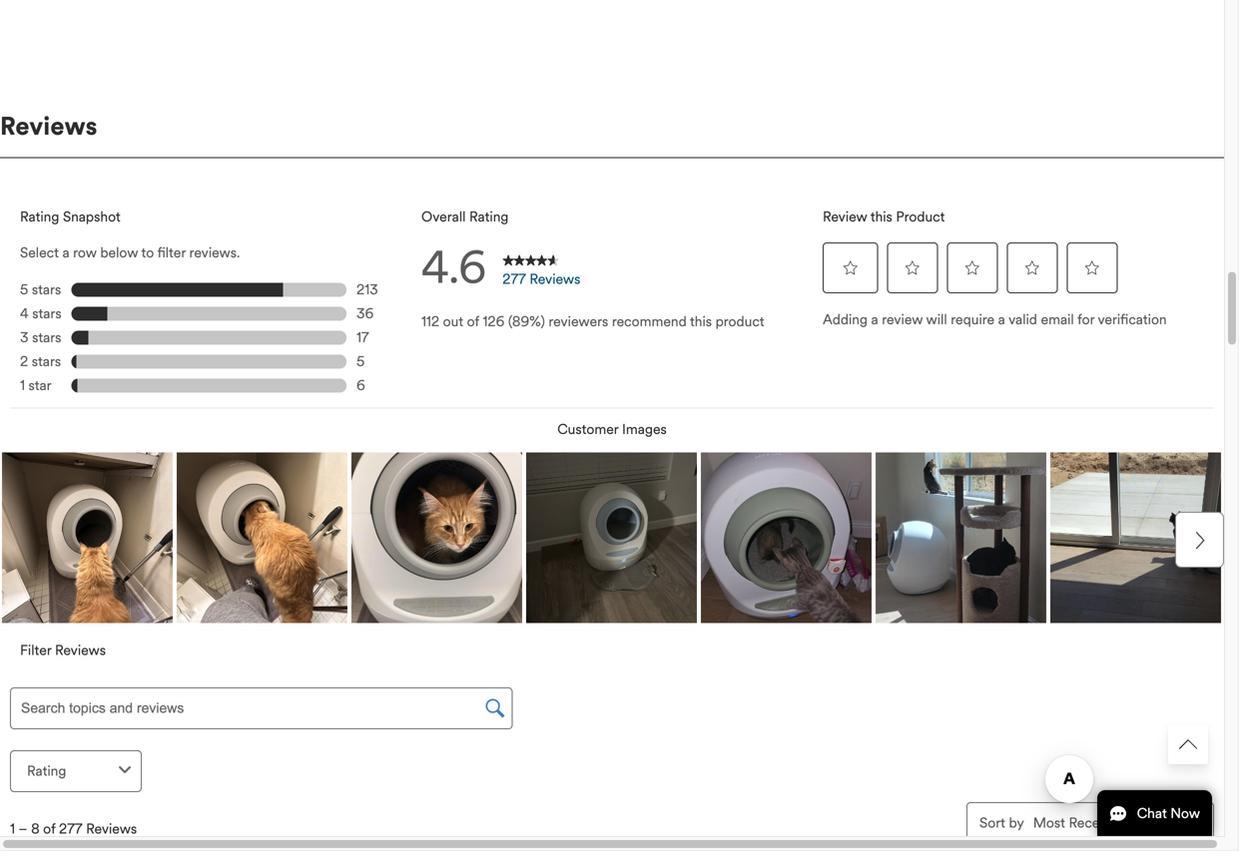 Task type: vqa. For each thing, say whether or not it's contained in the screenshot.
2
yes



Task type: describe. For each thing, give the bounding box(es) containing it.
images
[[622, 421, 667, 438]]

6
[[357, 377, 365, 395]]

overall rating
[[421, 208, 509, 226]]

reviews right 8
[[86, 821, 137, 838]]

scroll to top image
[[1179, 736, 1197, 754]]

stars for 3 stars
[[32, 329, 61, 347]]

112
[[421, 313, 440, 330]]

snapshot
[[63, 208, 121, 226]]

adding
[[823, 311, 868, 328]]

select
[[20, 244, 59, 261]]

out
[[443, 313, 463, 330]]

stars for 4 stars
[[32, 305, 62, 323]]

17
[[357, 329, 369, 347]]

–
[[18, 821, 27, 838]]

277 reviews
[[503, 270, 581, 288]]

0 vertical spatial this
[[871, 208, 893, 226]]

recommend
[[612, 313, 687, 330]]

rating snapshot
[[20, 208, 121, 226]]

styled arrow button link
[[1168, 725, 1208, 765]]

4.6
[[421, 240, 487, 295]]

verification
[[1098, 311, 1167, 328]]

1 rating from the left
[[20, 208, 59, 226]]

reviews right filter
[[55, 642, 106, 659]]

rating is 0 (out of 5 stars). group
[[823, 238, 1123, 298]]

(89%)
[[508, 313, 545, 330]]

rating snapshot group
[[20, 278, 401, 398]]

8
[[31, 821, 40, 838]]

product
[[896, 208, 945, 226]]

5 for 5 stars
[[20, 281, 28, 299]]

stars for 5 stars
[[32, 281, 61, 299]]

email
[[1041, 311, 1074, 328]]



Task type: locate. For each thing, give the bounding box(es) containing it.
5
[[20, 281, 28, 299], [357, 353, 365, 371]]

2 stars
[[20, 353, 61, 371]]

reviewers
[[549, 313, 608, 330]]

stars right 4 on the left top
[[32, 305, 62, 323]]

213
[[357, 281, 378, 299]]

a left row
[[62, 244, 70, 261]]

1 horizontal spatial rating
[[469, 208, 509, 226]]

1 vertical spatial 1
[[10, 821, 15, 838]]

require
[[951, 311, 995, 328]]

overall rating element
[[411, 196, 813, 340]]

277 right 8
[[59, 821, 82, 838]]

1 horizontal spatial 5
[[357, 353, 365, 371]]

36
[[357, 305, 374, 323]]

5 up 6
[[357, 353, 365, 371]]

0 horizontal spatial a
[[62, 244, 70, 261]]

3
[[20, 329, 28, 347]]

1 left –
[[10, 821, 15, 838]]

rating up 'select' at left
[[20, 208, 59, 226]]

valid
[[1009, 311, 1038, 328]]

will
[[926, 311, 947, 328]]

reviews up the reviewers
[[530, 270, 581, 288]]

5 up 4 on the left top
[[20, 281, 28, 299]]

this
[[871, 208, 893, 226], [690, 313, 712, 330]]

3 stars
[[20, 329, 61, 347]]

2
[[20, 353, 28, 371]]

product
[[716, 313, 765, 330]]

4 stars
[[20, 305, 62, 323]]

select a row below to filter reviews.
[[20, 244, 240, 261]]

1 horizontal spatial this
[[871, 208, 893, 226]]

filter
[[157, 244, 186, 261]]

0 horizontal spatial 1
[[10, 821, 15, 838]]

reviews
[[0, 111, 98, 142], [530, 270, 581, 288], [55, 642, 106, 659], [86, 821, 137, 838]]

stars
[[32, 281, 61, 299], [32, 305, 62, 323], [32, 329, 61, 347], [32, 353, 61, 371]]

0 vertical spatial of
[[467, 313, 479, 330]]

review
[[882, 311, 923, 328]]

1
[[20, 377, 25, 395], [10, 821, 15, 838]]

rating
[[20, 208, 59, 226], [469, 208, 509, 226]]

112 out of 126 (89%) reviewers recommend this product
[[421, 313, 765, 330]]

0 horizontal spatial rating
[[20, 208, 59, 226]]

row
[[73, 244, 97, 261]]

1 horizontal spatial 277
[[503, 270, 526, 288]]

star
[[28, 377, 52, 395]]

stars up 4 stars
[[32, 281, 61, 299]]

1 horizontal spatial a
[[871, 311, 879, 328]]

1 horizontal spatial of
[[467, 313, 479, 330]]

rating right the overall
[[469, 208, 509, 226]]

1 for 1 star
[[20, 377, 25, 395]]

0 horizontal spatial of
[[43, 821, 55, 838]]

Search topics and reviews text field
[[10, 688, 513, 730]]

2 horizontal spatial a
[[998, 311, 1006, 328]]

this right review on the right
[[871, 208, 893, 226]]

1 star
[[20, 377, 52, 395]]

stars right 3
[[32, 329, 61, 347]]

this inside the overall rating element
[[690, 313, 712, 330]]

a left valid
[[998, 311, 1006, 328]]

of inside the overall rating element
[[467, 313, 479, 330]]

review this product
[[823, 208, 945, 226]]

reviews up rating snapshot on the left top
[[0, 111, 98, 142]]

1 for 1 – 8 of 277 reviews
[[10, 821, 15, 838]]

0 vertical spatial 5
[[20, 281, 28, 299]]

1 – 8 of 277 reviews
[[10, 821, 137, 838]]

1 vertical spatial 277
[[59, 821, 82, 838]]

for
[[1078, 311, 1095, 328]]

customer
[[557, 421, 619, 438]]

0 horizontal spatial 5
[[20, 281, 28, 299]]

adding a review will require a valid email for verification
[[823, 311, 1167, 328]]

277
[[503, 270, 526, 288], [59, 821, 82, 838]]

a left "review"
[[871, 311, 879, 328]]

5 for 5
[[357, 353, 365, 371]]

0 vertical spatial 277
[[503, 270, 526, 288]]

2 rating from the left
[[469, 208, 509, 226]]

review
[[823, 208, 867, 226]]

a
[[62, 244, 70, 261], [871, 311, 879, 328], [998, 311, 1006, 328]]

overall
[[421, 208, 466, 226]]

of right 8
[[43, 821, 55, 838]]

a for select
[[62, 244, 70, 261]]

5 stars
[[20, 281, 61, 299]]

this left product
[[690, 313, 712, 330]]

a for adding
[[871, 311, 879, 328]]

reviews inside the overall rating element
[[530, 270, 581, 288]]

reviews.
[[189, 244, 240, 261]]

below
[[100, 244, 138, 261]]

to
[[141, 244, 154, 261]]

1 vertical spatial of
[[43, 821, 55, 838]]

277 up the (89%)
[[503, 270, 526, 288]]

stars right 2 at the left of page
[[32, 353, 61, 371]]

0 vertical spatial 1
[[20, 377, 25, 395]]

1 inside the rating snapshot group
[[20, 377, 25, 395]]

customer images
[[557, 421, 667, 438]]

1 vertical spatial 5
[[357, 353, 365, 371]]

filter reviews
[[20, 642, 106, 659]]

of right out
[[467, 313, 479, 330]]

None search field
[[10, 688, 513, 730]]

277 reviews link
[[492, 243, 592, 303]]

277 inside the overall rating element
[[503, 270, 526, 288]]

1 vertical spatial this
[[690, 313, 712, 330]]

126
[[483, 313, 505, 330]]

1 horizontal spatial 1
[[20, 377, 25, 395]]

0 horizontal spatial this
[[690, 313, 712, 330]]

of
[[467, 313, 479, 330], [43, 821, 55, 838]]

1 left star
[[20, 377, 25, 395]]

0 horizontal spatial 277
[[59, 821, 82, 838]]

4
[[20, 305, 29, 323]]

filter
[[20, 642, 51, 659]]

stars for 2 stars
[[32, 353, 61, 371]]



